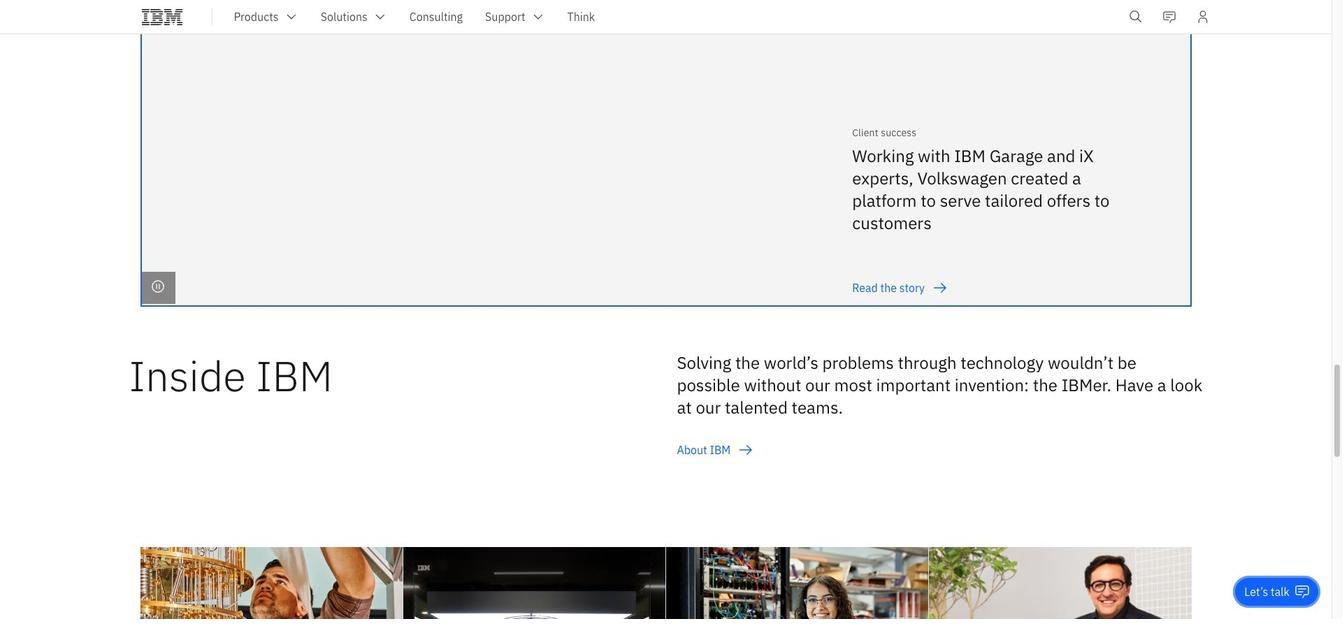 Task type: locate. For each thing, give the bounding box(es) containing it.
let's talk element
[[1245, 585, 1290, 600]]



